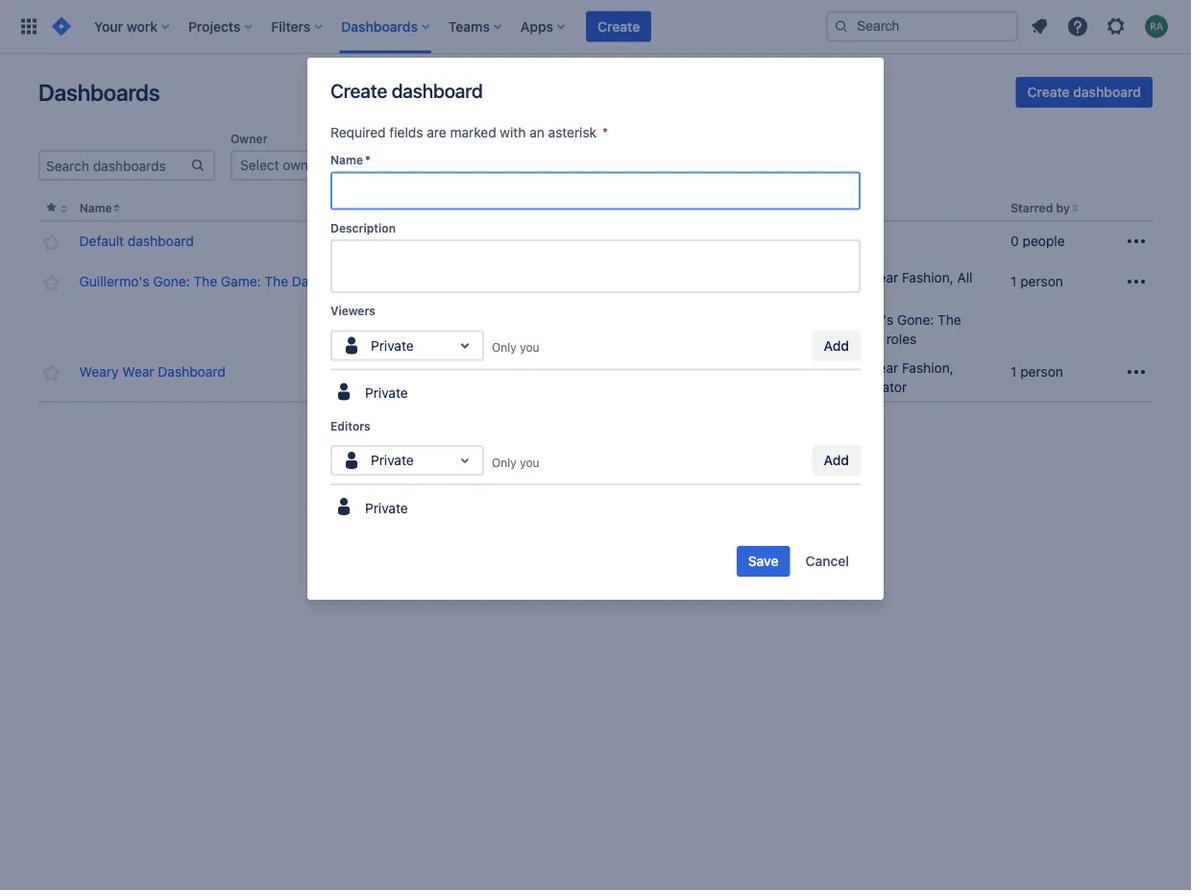 Task type: locate. For each thing, give the bounding box(es) containing it.
weary wear fashion, all roles
[[824, 270, 973, 305], [602, 360, 751, 395]]

0 vertical spatial editors
[[789, 201, 830, 215]]

1 1 person from the top
[[1011, 274, 1064, 289]]

1 horizontal spatial open image
[[600, 154, 623, 177]]

create banner
[[0, 0, 1192, 54]]

1 vertical spatial guillermo's
[[824, 312, 894, 328]]

0 vertical spatial guillermo's
[[79, 274, 150, 289]]

all inside guillermo's gone: the game, all roles
[[868, 331, 883, 347]]

viewers
[[568, 201, 613, 215], [331, 304, 376, 318]]

1 vertical spatial open image
[[454, 334, 477, 357]]

owner button
[[357, 201, 394, 215]]

2 person from the top
[[1021, 364, 1064, 380]]

0 vertical spatial *
[[603, 124, 609, 140]]

2 horizontal spatial dashboard
[[1074, 84, 1142, 100]]

1 you from the top
[[520, 341, 540, 354]]

private inside dashboards details 'element'
[[824, 233, 867, 249]]

open image down fields
[[392, 154, 415, 177]]

2 you from the top
[[520, 456, 540, 469]]

by
[[1057, 201, 1071, 215]]

2 add button from the top
[[813, 445, 861, 476]]

2 horizontal spatial roles
[[887, 331, 917, 347]]

dashboard
[[292, 274, 360, 289], [158, 364, 226, 380]]

0 horizontal spatial name
[[79, 201, 112, 215]]

create dashboard
[[331, 79, 483, 101], [1028, 84, 1142, 100]]

star weary wear dashboard image
[[40, 362, 63, 385]]

private
[[824, 233, 867, 249], [371, 337, 414, 353], [365, 385, 408, 401], [371, 452, 414, 468], [365, 500, 408, 516]]

1 horizontal spatial dashboard
[[292, 274, 360, 289]]

1 horizontal spatial select
[[448, 157, 487, 173]]

add button
[[813, 330, 861, 361], [813, 445, 861, 476]]

dashboards details element
[[36, 196, 1153, 403]]

create dashboard button
[[1016, 77, 1153, 108]]

2 add from the top
[[824, 452, 850, 468]]

1 horizontal spatial gone:
[[898, 312, 935, 328]]

the inside guillermo's gone: the game, all roles
[[938, 312, 962, 328]]

create
[[598, 18, 640, 34], [331, 79, 388, 101], [1028, 84, 1070, 100]]

0 vertical spatial 1
[[1011, 274, 1017, 289]]

only
[[492, 341, 517, 354], [492, 456, 517, 469]]

1 select from the left
[[240, 157, 279, 173]]

create dashboard inside button
[[1028, 84, 1142, 100]]

select
[[240, 157, 279, 173], [448, 157, 487, 173], [656, 157, 695, 173]]

required fields are marked with an asterisk *
[[331, 124, 609, 140]]

owner
[[231, 132, 268, 145], [357, 201, 394, 215]]

administrator
[[824, 379, 908, 395]]

0 vertical spatial owner
[[231, 132, 268, 145]]

0 vertical spatial gone:
[[153, 274, 190, 289]]

add button down administrator
[[813, 445, 861, 476]]

0 horizontal spatial *
[[365, 153, 371, 167]]

0 vertical spatial all
[[958, 270, 973, 286]]

1 vertical spatial only
[[492, 456, 517, 469]]

viewers down 'description'
[[331, 304, 376, 318]]

1 vertical spatial add button
[[813, 445, 861, 476]]

viewers up public
[[568, 201, 613, 215]]

create button
[[586, 11, 652, 42]]

1 horizontal spatial name
[[331, 153, 363, 167]]

1 horizontal spatial all
[[868, 331, 883, 347]]

0 vertical spatial only you
[[492, 341, 540, 354]]

only you for viewers
[[492, 341, 540, 354]]

0 vertical spatial dashboard
[[292, 274, 360, 289]]

wear
[[867, 270, 899, 286], [645, 360, 677, 376], [867, 360, 899, 376], [122, 364, 154, 380]]

1 open image from the left
[[392, 154, 415, 177]]

1 for weary wear dashboard
[[1011, 364, 1017, 380]]

Search dashboards text field
[[40, 152, 190, 179]]

select down "project"
[[448, 157, 487, 173]]

weary inside weary wear fashion, administrator
[[824, 360, 863, 376]]

0 horizontal spatial editors
[[331, 419, 371, 433]]

2 open image from the left
[[600, 154, 623, 177]]

0 vertical spatial add
[[824, 337, 850, 353]]

only for editors
[[492, 456, 517, 469]]

gone: up weary wear fashion, administrator
[[898, 312, 935, 328]]

open image
[[392, 154, 415, 177], [600, 154, 623, 177]]

0 horizontal spatial viewers
[[331, 304, 376, 318]]

0 vertical spatial name
[[331, 153, 363, 167]]

0 horizontal spatial open image
[[392, 154, 415, 177]]

starred by
[[1011, 201, 1071, 215]]

guillermo's gone: the game: the dashboard
[[79, 274, 360, 289]]

1 1 from the top
[[1011, 274, 1017, 289]]

project
[[491, 157, 534, 173]]

starred
[[1011, 201, 1054, 215]]

dashboard down 'description'
[[292, 274, 360, 289]]

0 horizontal spatial weary wear fashion, all roles
[[602, 360, 751, 395]]

the right game: on the top left
[[265, 274, 288, 289]]

jira software image
[[50, 15, 73, 38], [50, 15, 73, 38]]

roles
[[824, 289, 854, 305], [887, 331, 917, 347], [602, 379, 632, 395]]

public
[[602, 233, 640, 249]]

2 horizontal spatial select
[[656, 157, 695, 173]]

default dashboard
[[79, 233, 194, 249]]

1 for guillermo's gone: the game: the dashboard
[[1011, 274, 1017, 289]]

select left owner
[[240, 157, 279, 173]]

cancel
[[806, 553, 850, 569]]

weary
[[824, 270, 863, 286], [602, 360, 641, 376], [824, 360, 863, 376], [79, 364, 119, 380]]

add up administrator
[[824, 337, 850, 353]]

guillermo's
[[79, 274, 150, 289], [824, 312, 894, 328]]

Description text field
[[331, 239, 861, 293]]

1 vertical spatial dashboard
[[158, 364, 226, 380]]

2 vertical spatial open image
[[454, 449, 477, 472]]

select left the group
[[656, 157, 695, 173]]

2 1 person from the top
[[1011, 364, 1064, 380]]

gone: for game,
[[898, 312, 935, 328]]

1
[[1011, 274, 1017, 289], [1011, 364, 1017, 380]]

0 vertical spatial 1 person
[[1011, 274, 1064, 289]]

2 horizontal spatial the
[[938, 312, 962, 328]]

game,
[[824, 331, 864, 347]]

0 vertical spatial only
[[492, 341, 517, 354]]

group
[[698, 157, 735, 173]]

2 horizontal spatial all
[[958, 270, 973, 286]]

0 horizontal spatial select
[[240, 157, 279, 173]]

name *
[[331, 153, 371, 167]]

0 vertical spatial you
[[520, 341, 540, 354]]

the up weary wear fashion, administrator
[[938, 312, 962, 328]]

Search field
[[827, 11, 1019, 42]]

roles inside guillermo's gone: the game, all roles
[[887, 331, 917, 347]]

* down required
[[365, 153, 371, 167]]

1 person from the top
[[1021, 274, 1064, 289]]

default
[[79, 233, 124, 249]]

Editors text field
[[340, 451, 344, 470]]

1 add from the top
[[824, 337, 850, 353]]

gone:
[[153, 274, 190, 289], [898, 312, 935, 328]]

1 vertical spatial all
[[868, 331, 883, 347]]

1 person for guillermo's gone: the game: the dashboard
[[1011, 274, 1064, 289]]

fashion,
[[903, 270, 954, 286], [681, 360, 732, 376], [903, 360, 954, 376]]

primary element
[[12, 0, 827, 53]]

1 horizontal spatial viewers
[[568, 201, 613, 215]]

guillermo's inside guillermo's gone: the game, all roles
[[824, 312, 894, 328]]

you for viewers
[[520, 341, 540, 354]]

1 vertical spatial roles
[[887, 331, 917, 347]]

the left game: on the top left
[[194, 274, 217, 289]]

open image
[[807, 154, 830, 177], [454, 334, 477, 357], [454, 449, 477, 472]]

1 vertical spatial add
[[824, 452, 850, 468]]

1 vertical spatial 1 person
[[1011, 364, 1064, 380]]

only you
[[492, 341, 540, 354], [492, 456, 540, 469]]

you
[[520, 341, 540, 354], [520, 456, 540, 469]]

name down required
[[331, 153, 363, 167]]

add
[[824, 337, 850, 353], [824, 452, 850, 468]]

dashboard down guillermo's gone: the game: the dashboard link
[[158, 364, 226, 380]]

* right "asterisk"
[[603, 124, 609, 140]]

1 horizontal spatial owner
[[357, 201, 394, 215]]

gone: down the default dashboard link at the top left
[[153, 274, 190, 289]]

cancel button
[[795, 546, 861, 577]]

0 horizontal spatial all
[[736, 360, 751, 376]]

2 select from the left
[[448, 157, 487, 173]]

0 horizontal spatial dashboard
[[128, 233, 194, 249]]

person
[[1021, 274, 1064, 289], [1021, 364, 1064, 380]]

0 horizontal spatial roles
[[602, 379, 632, 395]]

2 only you from the top
[[492, 456, 540, 469]]

name
[[331, 153, 363, 167], [79, 201, 112, 215]]

1 vertical spatial person
[[1021, 364, 1064, 380]]

2 vertical spatial roles
[[602, 379, 632, 395]]

the
[[194, 274, 217, 289], [265, 274, 288, 289], [938, 312, 962, 328]]

star default dashboard image
[[40, 231, 63, 254]]

gone: inside guillermo's gone: the game, all roles
[[898, 312, 935, 328]]

1 horizontal spatial create
[[598, 18, 640, 34]]

0 horizontal spatial gone:
[[153, 274, 190, 289]]

the for game,
[[938, 312, 962, 328]]

0 vertical spatial person
[[1021, 274, 1064, 289]]

add button up administrator
[[813, 330, 861, 361]]

guillermo's gone: the game, all roles
[[824, 312, 962, 347]]

all
[[958, 270, 973, 286], [868, 331, 883, 347], [736, 360, 751, 376]]

1 horizontal spatial create dashboard
[[1028, 84, 1142, 100]]

0 vertical spatial open image
[[807, 154, 830, 177]]

*
[[603, 124, 609, 140], [365, 153, 371, 167]]

dashboard
[[392, 79, 483, 101], [1074, 84, 1142, 100], [128, 233, 194, 249]]

guillermo's down 'default'
[[79, 274, 150, 289]]

0 vertical spatial add button
[[813, 330, 861, 361]]

1 vertical spatial name
[[79, 201, 112, 215]]

2 1 from the top
[[1011, 364, 1017, 380]]

1 horizontal spatial editors
[[789, 201, 830, 215]]

owner up select owner
[[231, 132, 268, 145]]

weary wear dashboard
[[79, 364, 226, 380]]

fields
[[390, 124, 423, 140]]

1 only you from the top
[[492, 341, 540, 354]]

3 select from the left
[[656, 157, 695, 173]]

name inside dashboards details 'element'
[[79, 201, 112, 215]]

name button
[[79, 201, 112, 215]]

0 vertical spatial roles
[[824, 289, 854, 305]]

guillermo's up game,
[[824, 312, 894, 328]]

open image up public
[[600, 154, 623, 177]]

dashboard inside 'element'
[[128, 233, 194, 249]]

guillermo's gone: the game: the dashboard link
[[79, 272, 360, 291]]

are
[[427, 124, 447, 140]]

open image for editors
[[454, 449, 477, 472]]

owner up 'description'
[[357, 201, 394, 215]]

an
[[530, 124, 545, 140]]

editors
[[789, 201, 830, 215], [331, 419, 371, 433]]

1 person
[[1011, 274, 1064, 289], [1011, 364, 1064, 380]]

0 vertical spatial viewers
[[568, 201, 613, 215]]

1 vertical spatial 1
[[1011, 364, 1017, 380]]

1 vertical spatial *
[[365, 153, 371, 167]]

name for name
[[79, 201, 112, 215]]

guillermo's for guillermo's gone: the game: the dashboard
[[79, 274, 150, 289]]

1 horizontal spatial weary wear fashion, all roles
[[824, 270, 973, 305]]

open image for owner
[[392, 154, 415, 177]]

2 only from the top
[[492, 456, 517, 469]]

1 horizontal spatial guillermo's
[[824, 312, 894, 328]]

1 add button from the top
[[813, 330, 861, 361]]

1 vertical spatial you
[[520, 456, 540, 469]]

name up 'default'
[[79, 201, 112, 215]]

1 vertical spatial owner
[[357, 201, 394, 215]]

None field
[[333, 174, 859, 208]]

1 vertical spatial only you
[[492, 456, 540, 469]]

add button for viewers
[[813, 330, 861, 361]]

0 horizontal spatial the
[[194, 274, 217, 289]]

0 horizontal spatial guillermo's
[[79, 274, 150, 289]]

default dashboard link
[[79, 232, 194, 251]]

1 vertical spatial gone:
[[898, 312, 935, 328]]

1 only from the top
[[492, 341, 517, 354]]

add down administrator
[[824, 452, 850, 468]]

1 vertical spatial weary wear fashion, all roles
[[602, 360, 751, 395]]



Task type: vqa. For each thing, say whether or not it's contained in the screenshot.
Field configuration schemes link
no



Task type: describe. For each thing, give the bounding box(es) containing it.
viewers inside dashboards details 'element'
[[568, 201, 613, 215]]

0 horizontal spatial owner
[[231, 132, 268, 145]]

with
[[500, 124, 526, 140]]

gone: for game:
[[153, 274, 190, 289]]

weary wear dashboard link
[[79, 363, 226, 382]]

fashion, inside weary wear fashion, administrator
[[903, 360, 954, 376]]

name for name *
[[331, 153, 363, 167]]

the for game:
[[194, 274, 217, 289]]

0 horizontal spatial dashboard
[[158, 364, 226, 380]]

select owner
[[240, 157, 321, 173]]

starred by button
[[1011, 201, 1071, 215]]

0 horizontal spatial create dashboard
[[331, 79, 483, 101]]

game:
[[221, 274, 261, 289]]

person for weary wear dashboard
[[1021, 364, 1064, 380]]

1 person for weary wear dashboard
[[1011, 364, 1064, 380]]

only for viewers
[[492, 341, 517, 354]]

select for select owner
[[240, 157, 279, 173]]

people
[[1023, 233, 1066, 249]]

1 vertical spatial editors
[[331, 419, 371, 433]]

0 horizontal spatial create
[[331, 79, 388, 101]]

select project
[[448, 157, 534, 173]]

0 vertical spatial weary wear fashion, all roles
[[824, 270, 973, 305]]

dashboards
[[38, 79, 160, 106]]

person for guillermo's gone: the game: the dashboard
[[1021, 274, 1064, 289]]

save button
[[737, 546, 791, 577]]

select group
[[656, 157, 735, 173]]

open image for viewers
[[454, 334, 477, 357]]

guillermo's for guillermo's gone: the game, all roles
[[824, 312, 894, 328]]

1 horizontal spatial the
[[265, 274, 288, 289]]

project
[[438, 132, 479, 145]]

2 horizontal spatial create
[[1028, 84, 1070, 100]]

description
[[331, 221, 396, 235]]

0 people
[[1011, 233, 1066, 249]]

1 horizontal spatial roles
[[824, 289, 854, 305]]

add for editors
[[824, 452, 850, 468]]

wear inside weary wear fashion, administrator
[[867, 360, 899, 376]]

2 vertical spatial all
[[736, 360, 751, 376]]

1 vertical spatial viewers
[[331, 304, 376, 318]]

save
[[749, 553, 779, 569]]

asterisk
[[549, 124, 597, 140]]

select for select group
[[656, 157, 695, 173]]

open image for project
[[600, 154, 623, 177]]

dashboard inside button
[[1074, 84, 1142, 100]]

weary wear fashion, administrator
[[824, 360, 954, 395]]

you for editors
[[520, 456, 540, 469]]

marked
[[450, 124, 497, 140]]

1 horizontal spatial dashboard
[[392, 79, 483, 101]]

star guillermo's gone: the game: the dashboard image
[[40, 271, 63, 294]]

1 horizontal spatial *
[[603, 124, 609, 140]]

owner inside dashboards details 'element'
[[357, 201, 394, 215]]

required
[[331, 124, 386, 140]]

search image
[[834, 19, 850, 34]]

add button for editors
[[813, 445, 861, 476]]

editors inside dashboards details 'element'
[[789, 201, 830, 215]]

only you for editors
[[492, 456, 540, 469]]

select for select project
[[448, 157, 487, 173]]

owner
[[283, 157, 321, 173]]

create inside primary element
[[598, 18, 640, 34]]

add for viewers
[[824, 337, 850, 353]]

0
[[1011, 233, 1020, 249]]



